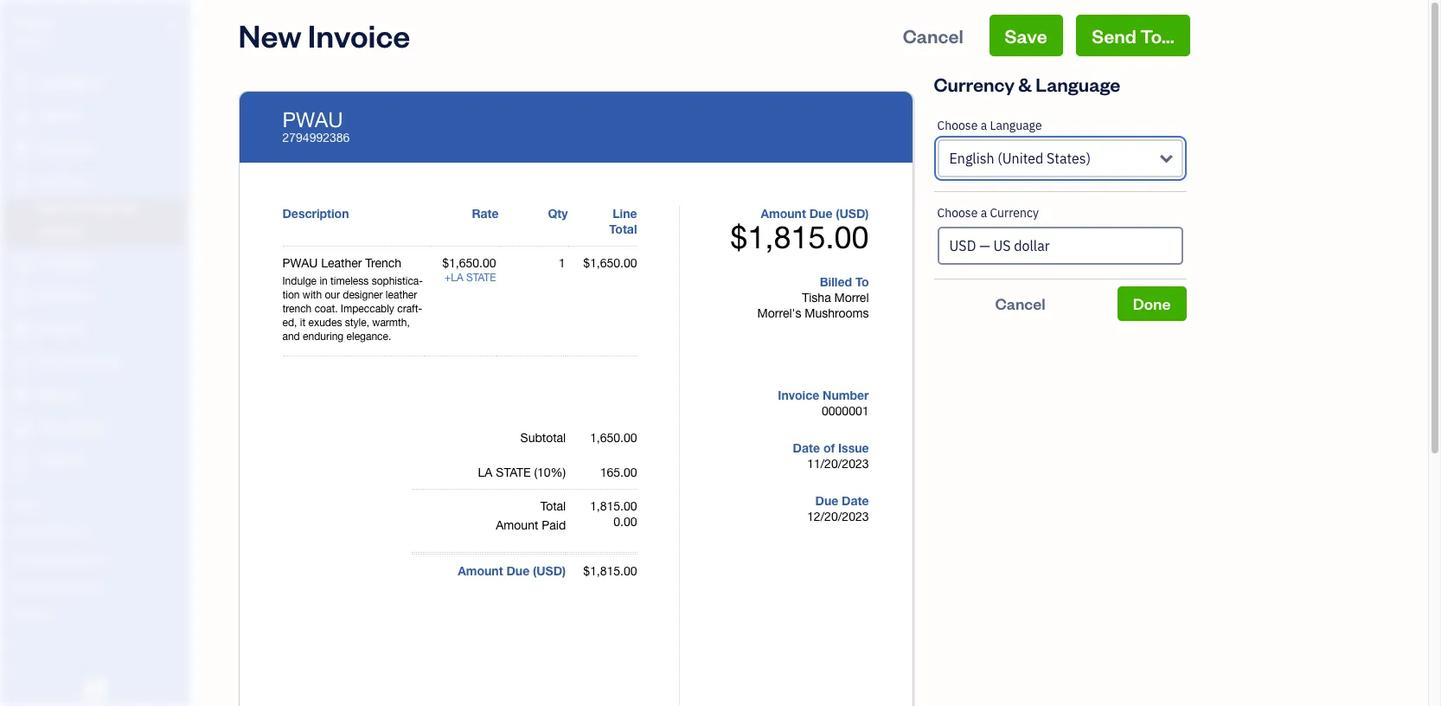 Task type: vqa. For each thing, say whether or not it's contained in the screenshot.
the and FreshBooks will automatically scan them and they will show up here for you to review.
no



Task type: locate. For each thing, give the bounding box(es) containing it.
0.00
[[614, 515, 637, 529]]

usd up to
[[840, 206, 866, 221]]

billed
[[820, 274, 853, 289]]

amount
[[761, 206, 806, 221], [496, 518, 539, 532], [458, 563, 503, 578]]

1 vertical spatial total
[[541, 499, 566, 513]]

2 vertical spatial amount
[[458, 563, 503, 578]]

0 horizontal spatial pwau
[[14, 16, 54, 33]]

$1,815.00 up the billed
[[731, 219, 869, 255]]

money image
[[11, 387, 32, 404]]

done
[[1133, 293, 1171, 313]]

a inside 'element'
[[981, 205, 988, 221]]

1 horizontal spatial (
[[836, 206, 840, 221]]

due down total amount paid
[[507, 563, 530, 578]]

)
[[866, 206, 869, 221], [563, 563, 566, 578]]

payment image
[[11, 255, 32, 273]]

1 vertical spatial currency
[[990, 205, 1039, 221]]

invoice image
[[11, 174, 32, 191]]

due inside due date 12/20/2023
[[816, 493, 839, 508]]

due
[[810, 206, 833, 221], [816, 493, 839, 508], [507, 563, 530, 578]]

state left (10%)
[[496, 466, 531, 479]]

0 horizontal spatial (
[[533, 563, 537, 578]]

language for currency & language
[[1036, 72, 1121, 96]]

( down total amount paid
[[533, 563, 537, 578]]

date
[[793, 441, 820, 455], [842, 493, 869, 508]]

a down english
[[981, 205, 988, 221]]

choose a language element
[[934, 105, 1187, 192]]

0 vertical spatial total
[[610, 222, 637, 236]]

1 vertical spatial state
[[496, 466, 531, 479]]

due for amount due ( usd ) $1,815.00
[[810, 206, 833, 221]]

1 vertical spatial invoice
[[778, 388, 820, 402]]

amount inside amount due ( usd ) $1,815.00
[[761, 206, 806, 221]]

Currency text field
[[939, 228, 1182, 263]]

1,650.00
[[590, 431, 637, 445]]

1 horizontal spatial la
[[478, 466, 493, 479]]

to...
[[1141, 23, 1175, 48]]

1 horizontal spatial date
[[842, 493, 869, 508]]

) down the paid
[[563, 563, 566, 578]]

0 horizontal spatial date
[[793, 441, 820, 455]]

Language field
[[938, 139, 1184, 177]]

pwau for pwau 2794992386
[[283, 107, 343, 132]]

a
[[981, 118, 988, 133], [981, 205, 988, 221]]

usd inside amount due ( usd ) $1,815.00
[[840, 206, 866, 221]]

1 vertical spatial $1,815.00
[[584, 564, 637, 578]]

currency & language
[[934, 72, 1121, 96]]

expense image
[[11, 288, 32, 306]]

choose down english
[[938, 205, 978, 221]]

main element
[[0, 0, 234, 706]]

pwau inside the main element
[[14, 16, 54, 33]]

0 horizontal spatial la
[[451, 272, 464, 284]]

2794992386
[[283, 131, 350, 145]]

bank connections image
[[13, 580, 185, 594]]

la
[[451, 272, 464, 284], [478, 466, 493, 479]]

0 horizontal spatial usd
[[537, 563, 563, 578]]

1 horizontal spatial )
[[866, 206, 869, 221]]

2 choose from the top
[[938, 205, 978, 221]]

pwau owner
[[14, 16, 54, 48]]

1 vertical spatial a
[[981, 205, 988, 221]]

(10%)
[[534, 466, 566, 479]]

1 choose from the top
[[938, 118, 978, 133]]

12/20/2023
[[807, 510, 869, 524]]

2 vertical spatial due
[[507, 563, 530, 578]]

date up 12/20/2023
[[842, 493, 869, 508]]

0 horizontal spatial invoice
[[308, 15, 411, 55]]

date left of
[[793, 441, 820, 455]]

description
[[283, 206, 349, 221]]

0 vertical spatial date
[[793, 441, 820, 455]]

amount inside total amount paid
[[496, 518, 539, 532]]

1 a from the top
[[981, 118, 988, 133]]

rate
[[472, 206, 499, 221]]

pwau inside pwau 2794992386
[[283, 107, 343, 132]]

+ la state
[[445, 272, 496, 284]]

new invoice
[[238, 15, 411, 55]]

) for amount due ( usd )
[[563, 563, 566, 578]]

usd for amount due ( usd ) $1,815.00
[[840, 206, 866, 221]]

due date 12/20/2023
[[807, 493, 869, 524]]

0 vertical spatial pwau
[[14, 16, 54, 33]]

( up the billed
[[836, 206, 840, 221]]

( for amount due ( usd ) $1,815.00
[[836, 206, 840, 221]]

Item Rate (USD) text field
[[442, 256, 496, 270]]

line total
[[610, 206, 637, 236]]

choose inside choose a language element
[[938, 118, 978, 133]]

0 horizontal spatial )
[[563, 563, 566, 578]]

dashboard image
[[11, 75, 32, 93]]

) up to
[[866, 206, 869, 221]]

a for language
[[981, 118, 988, 133]]

1 vertical spatial choose
[[938, 205, 978, 221]]

cancel
[[903, 23, 964, 48], [996, 293, 1046, 313]]

la left (10%)
[[478, 466, 493, 479]]

1 vertical spatial cancel button
[[934, 286, 1108, 321]]

date of issue
[[793, 441, 869, 455]]

line
[[613, 206, 637, 221]]

morrel's
[[758, 306, 802, 320]]

) for amount due ( usd ) $1,815.00
[[866, 206, 869, 221]]

0 vertical spatial choose
[[938, 118, 978, 133]]

Enter an Invoice # text field
[[821, 404, 869, 418]]

1 vertical spatial language
[[990, 118, 1043, 133]]

1 vertical spatial due
[[816, 493, 839, 508]]

1 vertical spatial (
[[533, 563, 537, 578]]

pwau
[[14, 16, 54, 33], [283, 107, 343, 132]]

due up 12/20/2023 dropdown button
[[816, 493, 839, 508]]

la state (10%)
[[478, 466, 566, 479]]

pwau up owner on the left top of page
[[14, 16, 54, 33]]

0 vertical spatial invoice
[[308, 15, 411, 55]]

1 vertical spatial usd
[[537, 563, 563, 578]]

usd down the paid
[[537, 563, 563, 578]]

0 vertical spatial la
[[451, 272, 464, 284]]

language
[[1036, 72, 1121, 96], [990, 118, 1043, 133]]

due up the billed
[[810, 206, 833, 221]]

owner
[[14, 35, 46, 48]]

total down line
[[610, 222, 637, 236]]

0 vertical spatial $1,815.00
[[731, 219, 869, 255]]

usd
[[840, 206, 866, 221], [537, 563, 563, 578]]

1 horizontal spatial usd
[[840, 206, 866, 221]]

1,815.00 0.00
[[590, 499, 637, 529]]

state
[[467, 272, 496, 284], [496, 466, 531, 479]]

1 vertical spatial )
[[563, 563, 566, 578]]

) inside amount due ( usd ) $1,815.00
[[866, 206, 869, 221]]

0 vertical spatial a
[[981, 118, 988, 133]]

invoice
[[308, 15, 411, 55], [778, 388, 820, 402]]

0 vertical spatial due
[[810, 206, 833, 221]]

currency up 'choose a language'
[[934, 72, 1015, 96]]

0 vertical spatial currency
[[934, 72, 1015, 96]]

currency down english (united states)
[[990, 205, 1039, 221]]

0 horizontal spatial cancel
[[903, 23, 964, 48]]

language up english (united states)
[[990, 118, 1043, 133]]

0 vertical spatial language
[[1036, 72, 1121, 96]]

1 horizontal spatial pwau
[[283, 107, 343, 132]]

cancel button
[[888, 15, 980, 56], [934, 286, 1108, 321]]

pwau down new invoice on the top left of page
[[283, 107, 343, 132]]

language right '&'
[[1036, 72, 1121, 96]]

12/20/2023 button
[[766, 509, 883, 524]]

a up english
[[981, 118, 988, 133]]

1 vertical spatial amount
[[496, 518, 539, 532]]

tisha
[[802, 291, 831, 305]]

0 vertical spatial cancel
[[903, 23, 964, 48]]

chart image
[[11, 420, 32, 437]]

0 vertical spatial amount
[[761, 206, 806, 221]]

total
[[610, 222, 637, 236], [541, 499, 566, 513]]

2 a from the top
[[981, 205, 988, 221]]

a for currency
[[981, 205, 988, 221]]

1 vertical spatial date
[[842, 493, 869, 508]]

total up the paid
[[541, 499, 566, 513]]

Line Total (USD) text field
[[583, 256, 637, 270]]

1 vertical spatial pwau
[[283, 107, 343, 132]]

currency
[[934, 72, 1015, 96], [990, 205, 1039, 221]]

0 vertical spatial )
[[866, 206, 869, 221]]

la down the item rate (usd) text box
[[451, 272, 464, 284]]

0 vertical spatial (
[[836, 206, 840, 221]]

state down the item rate (usd) text box
[[467, 272, 496, 284]]

(
[[836, 206, 840, 221], [533, 563, 537, 578]]

pwau for pwau owner
[[14, 16, 54, 33]]

1 horizontal spatial cancel
[[996, 293, 1046, 313]]

( inside amount due ( usd ) $1,815.00
[[836, 206, 840, 221]]

$1,815.00
[[731, 219, 869, 255], [584, 564, 637, 578]]

0 horizontal spatial total
[[541, 499, 566, 513]]

0 vertical spatial usd
[[840, 206, 866, 221]]

choose up english
[[938, 118, 978, 133]]

due inside amount due ( usd ) $1,815.00
[[810, 206, 833, 221]]

choose inside the choose a currency 'element'
[[938, 205, 978, 221]]

paid
[[542, 518, 566, 532]]

$1,815.00 down the '0.00'
[[584, 564, 637, 578]]

choose
[[938, 118, 978, 133], [938, 205, 978, 221]]



Task type: describe. For each thing, give the bounding box(es) containing it.
Enter an Item Name text field
[[283, 255, 425, 271]]

&
[[1019, 72, 1032, 96]]

send to...
[[1092, 23, 1175, 48]]

send
[[1092, 23, 1137, 48]]

0 horizontal spatial $1,815.00
[[584, 564, 637, 578]]

+
[[445, 272, 451, 284]]

amount due ( usd )
[[458, 563, 566, 578]]

amount for amount due ( usd ) $1,815.00
[[761, 206, 806, 221]]

choose a currency element
[[934, 192, 1187, 280]]

project image
[[11, 321, 32, 338]]

(united
[[998, 150, 1044, 167]]

save button
[[990, 15, 1063, 56]]

Issue date in MM/DD/YYYY format text field
[[779, 457, 883, 471]]

choose for choose a language
[[938, 118, 978, 133]]

qty
[[548, 206, 568, 221]]

of
[[824, 441, 835, 455]]

language for choose a language
[[990, 118, 1043, 133]]

number
[[823, 388, 869, 402]]

( for amount due ( usd )
[[533, 563, 537, 578]]

1 horizontal spatial $1,815.00
[[731, 219, 869, 255]]

estimate image
[[11, 141, 32, 158]]

1 horizontal spatial total
[[610, 222, 637, 236]]

1,815.00
[[590, 499, 637, 513]]

to
[[856, 274, 869, 289]]

165.00
[[600, 466, 637, 479]]

choose for choose a currency
[[938, 205, 978, 221]]

team members image
[[13, 524, 185, 538]]

Item Quantity text field
[[540, 256, 566, 270]]

billed to tisha morrel morrel's mushrooms
[[758, 274, 869, 320]]

1 vertical spatial la
[[478, 466, 493, 479]]

total inside total amount paid
[[541, 499, 566, 513]]

settings image
[[13, 608, 185, 621]]

currency inside 'element'
[[990, 205, 1039, 221]]

timer image
[[11, 354, 32, 371]]

1 vertical spatial cancel
[[996, 293, 1046, 313]]

send to... button
[[1077, 15, 1190, 56]]

english
[[950, 150, 995, 167]]

client image
[[11, 108, 32, 125]]

issue
[[839, 441, 869, 455]]

pwau 2794992386
[[283, 107, 350, 145]]

total amount paid
[[496, 499, 566, 532]]

save
[[1005, 23, 1048, 48]]

states)
[[1047, 150, 1091, 167]]

choose a language
[[938, 118, 1043, 133]]

choose a currency
[[938, 205, 1039, 221]]

usd for amount due ( usd )
[[537, 563, 563, 578]]

date inside due date 12/20/2023
[[842, 493, 869, 508]]

subtotal
[[521, 431, 566, 445]]

0 vertical spatial cancel button
[[888, 15, 980, 56]]

due for amount due ( usd )
[[507, 563, 530, 578]]

english (united states)
[[950, 150, 1091, 167]]

morrel
[[835, 291, 869, 305]]

new
[[238, 15, 302, 55]]

Enter an Item Description text field
[[283, 274, 425, 344]]

mushrooms
[[805, 306, 869, 320]]

freshbooks image
[[81, 679, 109, 699]]

1 horizontal spatial invoice
[[778, 388, 820, 402]]

invoice number
[[778, 388, 869, 402]]

report image
[[11, 453, 32, 470]]

amount due ( usd ) $1,815.00
[[731, 206, 869, 255]]

apps image
[[13, 497, 185, 511]]

items and services image
[[13, 552, 185, 566]]

0 vertical spatial state
[[467, 272, 496, 284]]

done button
[[1118, 286, 1187, 321]]

amount for amount due ( usd )
[[458, 563, 503, 578]]



